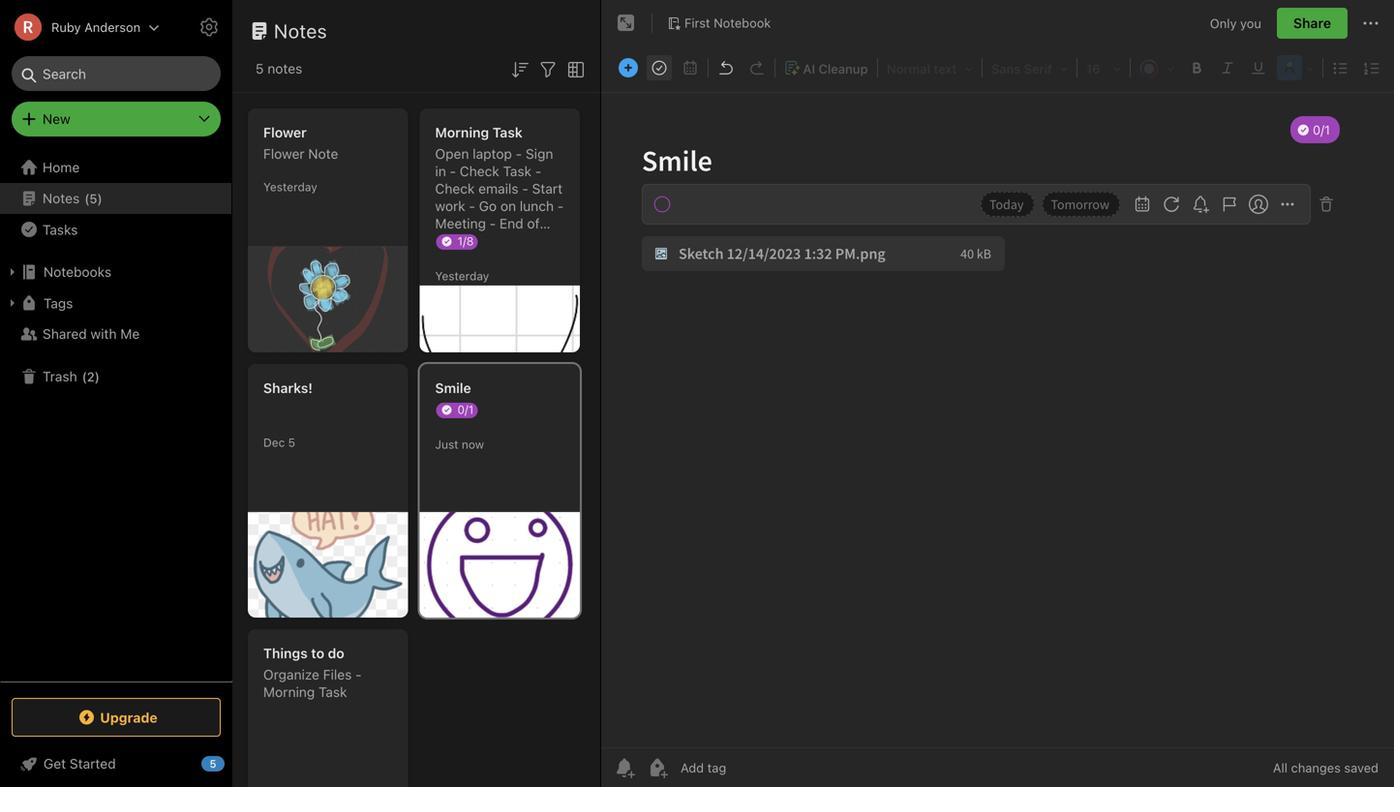 Task type: vqa. For each thing, say whether or not it's contained in the screenshot.
Main element
no



Task type: locate. For each thing, give the bounding box(es) containing it.
go
[[479, 198, 497, 214]]

Account field
[[0, 8, 160, 46]]

first notebook
[[685, 16, 771, 30]]

0 vertical spatial task
[[493, 124, 523, 140]]

font size image
[[1081, 55, 1127, 80]]

Search text field
[[25, 56, 207, 91]]

files
[[323, 667, 352, 683]]

open
[[435, 146, 469, 162]]

task
[[493, 124, 523, 140], [503, 163, 532, 179], [319, 684, 347, 700]]

only you
[[1210, 16, 1261, 30]]

now
[[462, 438, 484, 451]]

of
[[527, 215, 540, 231]]

1 vertical spatial task
[[503, 163, 532, 179]]

) right 'trash'
[[95, 369, 100, 384]]

1 vertical spatial morning
[[263, 684, 315, 700]]

- down go
[[490, 215, 496, 231]]

task image
[[646, 54, 673, 81]]

-
[[516, 146, 522, 162], [450, 163, 456, 179], [535, 163, 542, 179], [522, 181, 528, 197], [469, 198, 475, 214], [558, 198, 564, 214], [490, 215, 496, 231], [355, 667, 362, 683]]

5 inside notes ( 5 )
[[89, 191, 97, 206]]

- up lunch
[[522, 181, 528, 197]]

shared with me
[[43, 326, 140, 342]]

1 vertical spatial notes
[[43, 190, 80, 206]]

0 vertical spatial yesterday
[[263, 180, 317, 194]]

task up emails
[[503, 163, 532, 179]]

1 horizontal spatial notes
[[274, 19, 327, 42]]

morning down organize
[[263, 684, 315, 700]]

) down home link
[[97, 191, 102, 206]]

in
[[435, 163, 446, 179]]

saved
[[1344, 761, 1379, 775]]

flower
[[263, 124, 307, 140], [263, 146, 305, 162]]

do
[[328, 645, 344, 661]]

home link
[[0, 152, 232, 183]]

task down files
[[319, 684, 347, 700]]

1 flower from the top
[[263, 124, 307, 140]]

2 vertical spatial task
[[319, 684, 347, 700]]

Add filters field
[[536, 56, 560, 81]]

task up laptop
[[493, 124, 523, 140]]

lunch
[[520, 198, 554, 214]]

1 vertical spatial (
[[82, 369, 87, 384]]

notes inside tree
[[43, 190, 80, 206]]

0 horizontal spatial yesterday
[[263, 180, 317, 194]]

heading level image
[[881, 55, 979, 80]]

Highlight field
[[1274, 54, 1321, 81]]

( right 'trash'
[[82, 369, 87, 384]]

trash
[[43, 368, 77, 384]]

0/1
[[457, 403, 474, 416]]

) inside notes ( 5 )
[[97, 191, 102, 206]]

- right files
[[355, 667, 362, 683]]

check
[[460, 163, 499, 179], [435, 181, 475, 197]]

yesterday down 1/8
[[435, 269, 489, 283]]

0 vertical spatial flower
[[263, 124, 307, 140]]

flower left "note"
[[263, 146, 305, 162]]

all
[[1273, 761, 1288, 775]]

5 left notes
[[256, 61, 264, 76]]

yesterday down flower flower note
[[263, 180, 317, 194]]

tags button
[[0, 288, 231, 319]]

notes down home
[[43, 190, 80, 206]]

1 horizontal spatial yesterday
[[435, 269, 489, 283]]

1 vertical spatial flower
[[263, 146, 305, 162]]

check down laptop
[[460, 163, 499, 179]]

More actions field
[[1359, 8, 1383, 39]]

yesterday
[[263, 180, 317, 194], [435, 269, 489, 283]]

5
[[256, 61, 264, 76], [89, 191, 97, 206], [288, 436, 295, 449], [210, 758, 216, 770]]

5 left click to collapse image
[[210, 758, 216, 770]]

end
[[500, 215, 523, 231]]

- right in at the top left of page
[[450, 163, 456, 179]]

morning task open laptop - sign in - check task - check emails - start work - go on lunch - meeting - end of day
[[435, 124, 564, 249]]

0 horizontal spatial morning
[[263, 684, 315, 700]]

anderson
[[84, 20, 141, 34]]

Help and Learning task checklist field
[[0, 748, 232, 779]]

morning
[[435, 124, 489, 140], [263, 684, 315, 700]]

morning up open
[[435, 124, 489, 140]]

( inside notes ( 5 )
[[84, 191, 89, 206]]

trash ( 2 )
[[43, 368, 100, 384]]

5 down home link
[[89, 191, 97, 206]]

Heading level field
[[880, 54, 980, 81]]

- down start
[[558, 198, 564, 214]]

0 vertical spatial notes
[[274, 19, 327, 42]]

) inside trash ( 2 )
[[95, 369, 100, 384]]

) for notes
[[97, 191, 102, 206]]

work
[[435, 198, 465, 214]]

tree
[[0, 152, 232, 681]]

1 vertical spatial yesterday
[[435, 269, 489, 283]]

0 vertical spatial )
[[97, 191, 102, 206]]

settings image
[[198, 15, 221, 39]]

notes up notes
[[274, 19, 327, 42]]

0 vertical spatial morning
[[435, 124, 489, 140]]

get started
[[44, 756, 116, 772]]

new button
[[12, 102, 221, 137]]

meeting
[[435, 215, 486, 231]]

( inside trash ( 2 )
[[82, 369, 87, 384]]

first notebook button
[[660, 10, 778, 37]]

thumbnail image
[[248, 247, 408, 352], [420, 286, 580, 352], [248, 512, 408, 618], [420, 512, 580, 618]]

Font family field
[[985, 54, 1075, 81]]

1 vertical spatial )
[[95, 369, 100, 384]]

task inside the things to do organize files - morning task
[[319, 684, 347, 700]]

upgrade button
[[12, 698, 221, 737]]

)
[[97, 191, 102, 206], [95, 369, 100, 384]]

(
[[84, 191, 89, 206], [82, 369, 87, 384]]

dec
[[263, 436, 285, 449]]

notes for notes
[[274, 19, 327, 42]]

- inside the things to do organize files - morning task
[[355, 667, 362, 683]]

None search field
[[25, 56, 207, 91]]

note window element
[[601, 0, 1394, 787]]

( for notes
[[84, 191, 89, 206]]

font color image
[[1134, 55, 1180, 80]]

emails
[[479, 181, 519, 197]]

- left go
[[469, 198, 475, 214]]

tasks button
[[0, 214, 231, 245]]

notes
[[274, 19, 327, 42], [43, 190, 80, 206]]

first
[[685, 16, 710, 30]]

upgrade
[[100, 709, 158, 725]]

( down home link
[[84, 191, 89, 206]]

Sort options field
[[508, 56, 532, 81]]

Font size field
[[1080, 54, 1128, 81]]

smile
[[435, 380, 471, 396]]

get
[[44, 756, 66, 772]]

check up "work"
[[435, 181, 475, 197]]

0 horizontal spatial notes
[[43, 190, 80, 206]]

1/8
[[457, 234, 474, 248]]

flower down notes
[[263, 124, 307, 140]]

0 vertical spatial (
[[84, 191, 89, 206]]

1 horizontal spatial morning
[[435, 124, 489, 140]]

2 flower from the top
[[263, 146, 305, 162]]

just
[[435, 438, 458, 451]]



Task type: describe. For each thing, give the bounding box(es) containing it.
expand tags image
[[5, 295, 20, 311]]

notes for notes ( 5 )
[[43, 190, 80, 206]]

expand note image
[[615, 12, 638, 35]]

5 inside help and learning task checklist "field"
[[210, 758, 216, 770]]

flower flower note
[[263, 124, 338, 162]]

) for trash
[[95, 369, 100, 384]]

only
[[1210, 16, 1237, 30]]

font family image
[[986, 55, 1074, 80]]

2
[[87, 369, 95, 384]]

just now
[[435, 438, 484, 451]]

5 notes
[[256, 61, 302, 76]]

shared
[[43, 326, 87, 342]]

View options field
[[560, 56, 588, 81]]

day
[[435, 233, 458, 249]]

things
[[263, 645, 308, 661]]

share button
[[1277, 8, 1348, 39]]

you
[[1240, 16, 1261, 30]]

home
[[43, 159, 80, 175]]

click to collapse image
[[225, 751, 240, 775]]

- down sign
[[535, 163, 542, 179]]

sharks!
[[263, 380, 313, 396]]

notebooks link
[[0, 257, 231, 288]]

all changes saved
[[1273, 761, 1379, 775]]

Note Editor text field
[[601, 93, 1394, 747]]

tasks
[[43, 221, 78, 237]]

share
[[1293, 15, 1331, 31]]

notebooks
[[44, 264, 111, 280]]

dec 5
[[263, 436, 295, 449]]

to
[[311, 645, 324, 661]]

add tag image
[[646, 756, 669, 779]]

Insert field
[[614, 54, 643, 81]]

new
[[43, 111, 70, 127]]

with
[[91, 326, 117, 342]]

expand notebooks image
[[5, 264, 20, 280]]

organize
[[263, 667, 319, 683]]

1 vertical spatial check
[[435, 181, 475, 197]]

sign
[[526, 146, 553, 162]]

me
[[120, 326, 140, 342]]

Font color field
[[1133, 54, 1181, 81]]

start
[[532, 181, 563, 197]]

morning inside morning task open laptop - sign in - check task - check emails - start work - go on lunch - meeting - end of day
[[435, 124, 489, 140]]

notes
[[268, 61, 302, 76]]

More field
[[1387, 54, 1394, 81]]

( for trash
[[82, 369, 87, 384]]

started
[[70, 756, 116, 772]]

add filters image
[[536, 58, 560, 81]]

things to do organize files - morning task
[[263, 645, 362, 700]]

morning inside the things to do organize files - morning task
[[263, 684, 315, 700]]

ruby
[[51, 20, 81, 34]]

tree containing home
[[0, 152, 232, 681]]

- left sign
[[516, 146, 522, 162]]

changes
[[1291, 761, 1341, 775]]

notes ( 5 )
[[43, 190, 102, 206]]

0 vertical spatial check
[[460, 163, 499, 179]]

more actions image
[[1359, 12, 1383, 35]]

laptop
[[473, 146, 512, 162]]

highlight image
[[1275, 55, 1320, 80]]

shared with me link
[[0, 319, 231, 350]]

undo image
[[713, 54, 740, 81]]

5 right dec
[[288, 436, 295, 449]]

ruby anderson
[[51, 20, 141, 34]]

tags
[[44, 295, 73, 311]]

notebook
[[714, 16, 771, 30]]

note
[[308, 146, 338, 162]]

add a reminder image
[[613, 756, 636, 779]]

on
[[500, 198, 516, 214]]

Add tag field
[[679, 760, 824, 776]]



